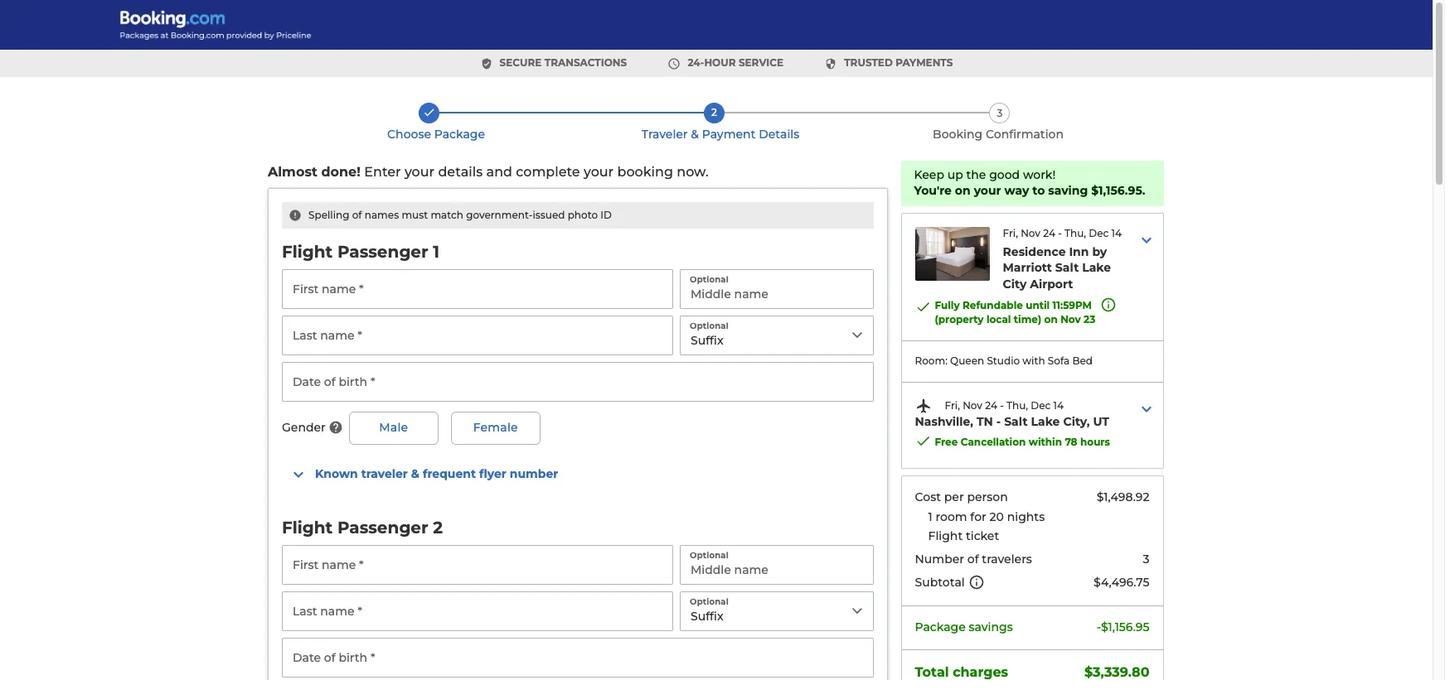 Task type: describe. For each thing, give the bounding box(es) containing it.
issued
[[533, 209, 565, 221]]

1 vertical spatial package
[[916, 620, 966, 635]]

done!
[[321, 164, 361, 180]]

cost
[[916, 490, 942, 505]]

$1,156.95.
[[1092, 183, 1146, 198]]

time)
[[1014, 314, 1042, 326]]

free
[[935, 436, 958, 448]]

payments
[[896, 56, 953, 69]]

government-
[[466, 209, 533, 221]]

details
[[759, 127, 800, 142]]

passenger for 2
[[337, 518, 428, 538]]

- inside fri, nov 24 - thu, dec 14 residence inn by marriott salt lake city airport
[[1059, 227, 1063, 239]]

trusted
[[844, 56, 893, 69]]

number
[[916, 552, 965, 567]]

cost per person
[[916, 490, 1009, 505]]

dec for fri, nov 24 - thu, dec 14 residence inn by marriott salt lake city airport
[[1089, 227, 1109, 239]]

good
[[990, 167, 1021, 182]]

Second flight passenger's first name text field
[[282, 546, 673, 585]]

- up nashville, tn - salt lake city, ut
[[1001, 399, 1004, 412]]

0 horizontal spatial package
[[434, 127, 485, 142]]

flyer
[[479, 467, 507, 482]]

spelling of names must match government-issued photo id
[[308, 209, 612, 221]]

savings
[[969, 620, 1014, 635]]

secure transactions
[[500, 56, 627, 69]]

$4,496.75
[[1094, 576, 1150, 591]]

hours
[[1081, 436, 1111, 448]]

bed
[[1073, 355, 1093, 367]]

free cancellation within 78 hours
[[935, 436, 1111, 448]]

on inside fully refundable until 11:59pm (property local time) on nov 23
[[1045, 314, 1058, 326]]

24 for fri, nov 24 - thu, dec 14
[[986, 399, 998, 412]]

$1,156.95
[[1102, 620, 1150, 635]]

0 horizontal spatial your
[[405, 164, 435, 180]]

now.
[[677, 164, 709, 180]]

23
[[1084, 314, 1096, 326]]

nashville,
[[916, 414, 974, 429]]

78
[[1065, 436, 1078, 448]]

photo
[[568, 209, 598, 221]]

passenger for 1
[[337, 242, 428, 262]]

sofa
[[1048, 355, 1070, 367]]

1 horizontal spatial 2
[[712, 106, 717, 119]]

residence
[[1003, 244, 1066, 259]]

confirmation
[[986, 127, 1064, 142]]

within
[[1029, 436, 1063, 448]]

flight passenger 2
[[282, 518, 443, 538]]

booking
[[933, 127, 983, 142]]

traveler
[[361, 467, 408, 482]]

24 for fri, nov 24 - thu, dec 14 residence inn by marriott salt lake city airport
[[1044, 227, 1056, 239]]

total
[[916, 665, 950, 680]]

service
[[739, 56, 784, 69]]

hour
[[704, 56, 736, 69]]

must
[[402, 209, 428, 221]]

booking.com packages image
[[119, 10, 313, 40]]

ut
[[1094, 414, 1110, 429]]

traveler & payment details
[[642, 127, 800, 142]]

booking
[[617, 164, 673, 180]]

you're
[[915, 183, 952, 198]]

gender
[[282, 421, 326, 436]]

toggle tooltip image
[[969, 575, 985, 592]]

per
[[945, 490, 965, 505]]

frequent
[[423, 467, 476, 482]]

lake inside fri, nov 24 - thu, dec 14 residence inn by marriott salt lake city airport
[[1083, 261, 1112, 275]]

keep up the good work! you're on your way to saving $1,156.95.
[[915, 167, 1146, 198]]

booking confirmation
[[933, 127, 1064, 142]]

0 vertical spatial 3
[[997, 107, 1003, 119]]

(property
[[935, 314, 984, 326]]

fully refundable until 11:59pm (property local time) on nov 23
[[935, 300, 1096, 326]]

Optional text field
[[680, 269, 874, 309]]

local
[[987, 314, 1012, 326]]

0 vertical spatial 1
[[433, 242, 440, 262]]

male
[[379, 421, 408, 436]]

travelers
[[983, 552, 1033, 567]]

24-hour service
[[688, 56, 784, 69]]

11:59pm
[[1053, 300, 1093, 312]]

studio
[[988, 355, 1020, 367]]

traveler
[[642, 127, 688, 142]]

room:
[[916, 355, 948, 367]]

ticket
[[966, 529, 1000, 544]]

match
[[431, 209, 464, 221]]

almost
[[268, 164, 317, 180]]

number
[[510, 467, 558, 482]]

fully
[[935, 300, 960, 312]]

female
[[473, 421, 518, 436]]

by
[[1093, 244, 1108, 259]]

for
[[971, 510, 987, 525]]

almost done! enter your details and complete your booking now.
[[268, 164, 709, 180]]

1 vertical spatial lake
[[1032, 414, 1061, 429]]

names
[[365, 209, 399, 221]]

trusted payments
[[844, 56, 953, 69]]

of for names
[[352, 209, 362, 221]]



Task type: locate. For each thing, give the bounding box(es) containing it.
fri, up nashville,
[[945, 399, 961, 412]]

2 down known traveler & frequent flyer number
[[433, 518, 443, 538]]

flights image
[[916, 398, 932, 414]]

2
[[712, 106, 717, 119], [433, 518, 443, 538]]

fri,
[[1003, 227, 1019, 239], [945, 399, 961, 412]]

fri, inside fri, nov 24 - thu, dec 14 residence inn by marriott salt lake city airport
[[1003, 227, 1019, 239]]

0 vertical spatial passenger
[[337, 242, 428, 262]]

passenger down traveler
[[337, 518, 428, 538]]

24 up residence
[[1044, 227, 1056, 239]]

1 horizontal spatial &
[[691, 127, 699, 142]]

0 vertical spatial thu,
[[1065, 227, 1087, 239]]

thu, up nashville, tn - salt lake city, ut
[[1007, 399, 1029, 412]]

1 vertical spatial 3
[[1144, 552, 1150, 567]]

1 horizontal spatial on
[[1045, 314, 1058, 326]]

0 horizontal spatial 3
[[997, 107, 1003, 119]]

0 horizontal spatial dec
[[1031, 399, 1051, 412]]

package
[[434, 127, 485, 142], [916, 620, 966, 635]]

0 horizontal spatial salt
[[1005, 414, 1028, 429]]

1 vertical spatial nov
[[1061, 314, 1082, 326]]

package down subtotal
[[916, 620, 966, 635]]

enter
[[364, 164, 401, 180]]

0 horizontal spatial 24
[[986, 399, 998, 412]]

14 for fri, nov 24 - thu, dec 14
[[1054, 399, 1064, 412]]

of up "toggle tooltip" icon
[[968, 552, 979, 567]]

14
[[1112, 227, 1122, 239], [1054, 399, 1064, 412]]

flight for flight passenger 2
[[282, 518, 333, 538]]

optional for first flight passenger's last name text box
[[690, 321, 729, 332]]

2 passenger from the top
[[337, 518, 428, 538]]

1 horizontal spatial thu,
[[1065, 227, 1087, 239]]

refundable
[[963, 300, 1024, 312]]

on down the until
[[1045, 314, 1058, 326]]

airport
[[1031, 277, 1074, 292]]

1 room  for 20 nights flight ticket
[[929, 510, 1045, 544]]

salt down fri, nov 24 - thu, dec 14
[[1005, 414, 1028, 429]]

fri, nov 24 - thu, dec 14
[[945, 399, 1064, 412]]

20
[[990, 510, 1005, 525]]

1 horizontal spatial 14
[[1112, 227, 1122, 239]]

nights
[[1008, 510, 1045, 525]]

0 horizontal spatial 2
[[433, 518, 443, 538]]

1 vertical spatial 24
[[986, 399, 998, 412]]

0 vertical spatial &
[[691, 127, 699, 142]]

0 horizontal spatial nov
[[963, 399, 983, 412]]

1 vertical spatial fri,
[[945, 399, 961, 412]]

of
[[352, 209, 362, 221], [968, 552, 979, 567]]

1 horizontal spatial dec
[[1089, 227, 1109, 239]]

-$1,156.95
[[1097, 620, 1150, 635]]

0 vertical spatial dec
[[1089, 227, 1109, 239]]

0 vertical spatial fri,
[[1003, 227, 1019, 239]]

2 horizontal spatial nov
[[1061, 314, 1082, 326]]

salt down inn
[[1056, 261, 1080, 275]]

spelling
[[308, 209, 350, 221]]

- up residence
[[1059, 227, 1063, 239]]

number of travelers
[[916, 552, 1033, 567]]

hotel image image
[[916, 227, 990, 281]]

thu, inside fri, nov 24 - thu, dec 14 residence inn by marriott salt lake city airport
[[1065, 227, 1087, 239]]

your down the
[[974, 183, 1002, 198]]

Second flight passenger's last name text field
[[282, 592, 673, 632]]

1 optional from the top
[[690, 274, 729, 285]]

dec up nashville, tn - salt lake city, ut
[[1031, 399, 1051, 412]]

14 inside fri, nov 24 - thu, dec 14 residence inn by marriott salt lake city airport
[[1112, 227, 1122, 239]]

1 vertical spatial 14
[[1054, 399, 1064, 412]]

1 vertical spatial thu,
[[1007, 399, 1029, 412]]

0 vertical spatial 2
[[712, 106, 717, 119]]

to
[[1033, 183, 1046, 198]]

of for travelers
[[968, 552, 979, 567]]

passenger down "names"
[[337, 242, 428, 262]]

0 horizontal spatial of
[[352, 209, 362, 221]]

14 down $1,156.95.
[[1112, 227, 1122, 239]]

14 up city,
[[1054, 399, 1064, 412]]

lake up "within"
[[1032, 414, 1061, 429]]

0 vertical spatial 14
[[1112, 227, 1122, 239]]

package savings
[[916, 620, 1014, 635]]

your up "id"
[[584, 164, 614, 180]]

lake down by
[[1083, 261, 1112, 275]]

nov down "11:59pm"
[[1061, 314, 1082, 326]]

0 vertical spatial lake
[[1083, 261, 1112, 275]]

1 horizontal spatial 24
[[1044, 227, 1056, 239]]

saving
[[1049, 183, 1089, 198]]

optional for second flight passenger's first name text box
[[690, 551, 729, 561]]

0 horizontal spatial on
[[956, 183, 971, 198]]

package up details
[[434, 127, 485, 142]]

0 horizontal spatial fri,
[[945, 399, 961, 412]]

thu, for fri, nov 24 - thu, dec 14 residence inn by marriott salt lake city airport
[[1065, 227, 1087, 239]]

until
[[1026, 300, 1050, 312]]

complete
[[516, 164, 580, 180]]

nov for fri, nov 24 - thu, dec 14 residence inn by marriott salt lake city airport
[[1021, 227, 1041, 239]]

fri, nov 24 - thu, dec 14 residence inn by marriott salt lake city airport
[[1003, 227, 1122, 292]]

- right tn
[[997, 414, 1002, 429]]

flight down spelling
[[282, 242, 333, 262]]

work!
[[1024, 167, 1056, 182]]

salt
[[1056, 261, 1080, 275], [1005, 414, 1028, 429]]

1 horizontal spatial salt
[[1056, 261, 1080, 275]]

nov for fri, nov 24 - thu, dec 14
[[963, 399, 983, 412]]

-
[[1059, 227, 1063, 239], [1001, 399, 1004, 412], [997, 414, 1002, 429], [1097, 620, 1102, 635]]

1 vertical spatial 2
[[433, 518, 443, 538]]

3 up $4,496.75
[[1144, 552, 1150, 567]]

optional for second flight passenger's last name text field on the bottom left
[[690, 597, 729, 608]]

2 optional from the top
[[690, 321, 729, 332]]

1 horizontal spatial of
[[968, 552, 979, 567]]

First flight passenger's date of birth telephone field
[[282, 362, 874, 402]]

First flight passenger's last name text field
[[282, 316, 673, 356]]

thu,
[[1065, 227, 1087, 239], [1007, 399, 1029, 412]]

flight down known
[[282, 518, 333, 538]]

2 up traveler & payment details
[[712, 106, 717, 119]]

1 horizontal spatial lake
[[1083, 261, 1112, 275]]

payment
[[702, 127, 756, 142]]

flight for flight passenger 1
[[282, 242, 333, 262]]

inn
[[1070, 244, 1090, 259]]

dec inside fri, nov 24 - thu, dec 14 residence inn by marriott salt lake city airport
[[1089, 227, 1109, 239]]

room: queen studio with sofa bed
[[916, 355, 1093, 367]]

fri, for fri, nov 24 - thu, dec 14 residence inn by marriott salt lake city airport
[[1003, 227, 1019, 239]]

1 horizontal spatial package
[[916, 620, 966, 635]]

on inside keep up the good work! you're on your way to saving $1,156.95.
[[956, 183, 971, 198]]

choose
[[387, 127, 431, 142]]

your
[[405, 164, 435, 180], [584, 164, 614, 180], [974, 183, 1002, 198]]

known
[[315, 467, 358, 482]]

tn
[[977, 414, 994, 429]]

nov inside fully refundable until 11:59pm (property local time) on nov 23
[[1061, 314, 1082, 326]]

- up $3,339.80
[[1097, 620, 1102, 635]]

1 horizontal spatial nov
[[1021, 227, 1041, 239]]

nov
[[1021, 227, 1041, 239], [1061, 314, 1082, 326], [963, 399, 983, 412]]

3 optional from the top
[[690, 551, 729, 561]]

dec up by
[[1089, 227, 1109, 239]]

flight down room
[[929, 529, 963, 544]]

0 vertical spatial on
[[956, 183, 971, 198]]

0 horizontal spatial thu,
[[1007, 399, 1029, 412]]

1 vertical spatial dec
[[1031, 399, 1051, 412]]

dec for fri, nov 24 - thu, dec 14
[[1031, 399, 1051, 412]]

your for keep up the good work!
[[974, 183, 1002, 198]]

1 vertical spatial passenger
[[337, 518, 428, 538]]

0 horizontal spatial 14
[[1054, 399, 1064, 412]]

4 optional from the top
[[690, 597, 729, 608]]

person
[[968, 490, 1009, 505]]

salt inside fri, nov 24 - thu, dec 14 residence inn by marriott salt lake city airport
[[1056, 261, 1080, 275]]

known traveler & frequent flyer number
[[315, 467, 558, 482]]

cancellation
[[961, 436, 1026, 448]]

lake
[[1083, 261, 1112, 275], [1032, 414, 1061, 429]]

1 inside 1 room  for 20 nights flight ticket
[[929, 510, 933, 525]]

1 passenger from the top
[[337, 242, 428, 262]]

details
[[438, 164, 483, 180]]

your inside keep up the good work! you're on your way to saving $1,156.95.
[[974, 183, 1002, 198]]

0 vertical spatial 24
[[1044, 227, 1056, 239]]

fri, for fri, nov 24 - thu, dec 14
[[945, 399, 961, 412]]

1 vertical spatial 1
[[929, 510, 933, 525]]

24 up tn
[[986, 399, 998, 412]]

and
[[486, 164, 512, 180]]

passenger
[[337, 242, 428, 262], [337, 518, 428, 538]]

choose package
[[387, 127, 485, 142]]

1 vertical spatial salt
[[1005, 414, 1028, 429]]

1 horizontal spatial your
[[584, 164, 614, 180]]

1 down match
[[433, 242, 440, 262]]

keep
[[915, 167, 945, 182]]

the
[[967, 167, 987, 182]]

0 vertical spatial nov
[[1021, 227, 1041, 239]]

3
[[997, 107, 1003, 119], [1144, 552, 1150, 567]]

optional for first flight passenger's first name text field
[[690, 274, 729, 285]]

city
[[1003, 277, 1027, 292]]

flight inside 1 room  for 20 nights flight ticket
[[929, 529, 963, 544]]

nov up tn
[[963, 399, 983, 412]]

way
[[1005, 183, 1030, 198]]

2 horizontal spatial your
[[974, 183, 1002, 198]]

on down up
[[956, 183, 971, 198]]

thu, up inn
[[1065, 227, 1087, 239]]

$1,498.92
[[1097, 490, 1150, 505]]

2 vertical spatial nov
[[963, 399, 983, 412]]

Second flight passenger's date of birth telephone field
[[282, 639, 874, 678]]

nov up residence
[[1021, 227, 1041, 239]]

of left "names"
[[352, 209, 362, 221]]

fri, up residence
[[1003, 227, 1019, 239]]

1 down cost
[[929, 510, 933, 525]]

subtotal
[[916, 576, 965, 591]]

0 vertical spatial package
[[434, 127, 485, 142]]

0 vertical spatial of
[[352, 209, 362, 221]]

24 inside fri, nov 24 - thu, dec 14 residence inn by marriott salt lake city airport
[[1044, 227, 1056, 239]]

1 vertical spatial of
[[968, 552, 979, 567]]

thu, for fri, nov 24 - thu, dec 14
[[1007, 399, 1029, 412]]

1 vertical spatial &
[[411, 467, 420, 482]]

0 horizontal spatial 1
[[433, 242, 440, 262]]

up
[[948, 167, 964, 182]]

1 vertical spatial on
[[1045, 314, 1058, 326]]

on
[[956, 183, 971, 198], [1045, 314, 1058, 326]]

dec
[[1089, 227, 1109, 239], [1031, 399, 1051, 412]]

First flight passenger's first name text field
[[282, 269, 673, 309]]

nov inside fri, nov 24 - thu, dec 14 residence inn by marriott salt lake city airport
[[1021, 227, 1041, 239]]

0 vertical spatial salt
[[1056, 261, 1080, 275]]

with
[[1023, 355, 1046, 367]]

1 horizontal spatial fri,
[[1003, 227, 1019, 239]]

24-
[[688, 56, 704, 69]]

1 horizontal spatial 3
[[1144, 552, 1150, 567]]

flight passenger 1
[[282, 242, 440, 262]]

queen
[[951, 355, 985, 367]]

&
[[691, 127, 699, 142], [411, 467, 420, 482]]

total charges
[[916, 665, 1009, 680]]

1 horizontal spatial 1
[[929, 510, 933, 525]]

transactions
[[545, 56, 627, 69]]

0 horizontal spatial lake
[[1032, 414, 1061, 429]]

room
[[936, 510, 968, 525]]

Optional text field
[[680, 546, 874, 585]]

0 horizontal spatial &
[[411, 467, 420, 482]]

your right enter
[[405, 164, 435, 180]]

3 up the booking confirmation
[[997, 107, 1003, 119]]

14 for fri, nov 24 - thu, dec 14 residence inn by marriott salt lake city airport
[[1112, 227, 1122, 239]]

id
[[601, 209, 612, 221]]

city,
[[1064, 414, 1090, 429]]

your for almost done!
[[584, 164, 614, 180]]

$3,339.80
[[1085, 665, 1150, 680]]



Task type: vqa. For each thing, say whether or not it's contained in the screenshot.
'3'
yes



